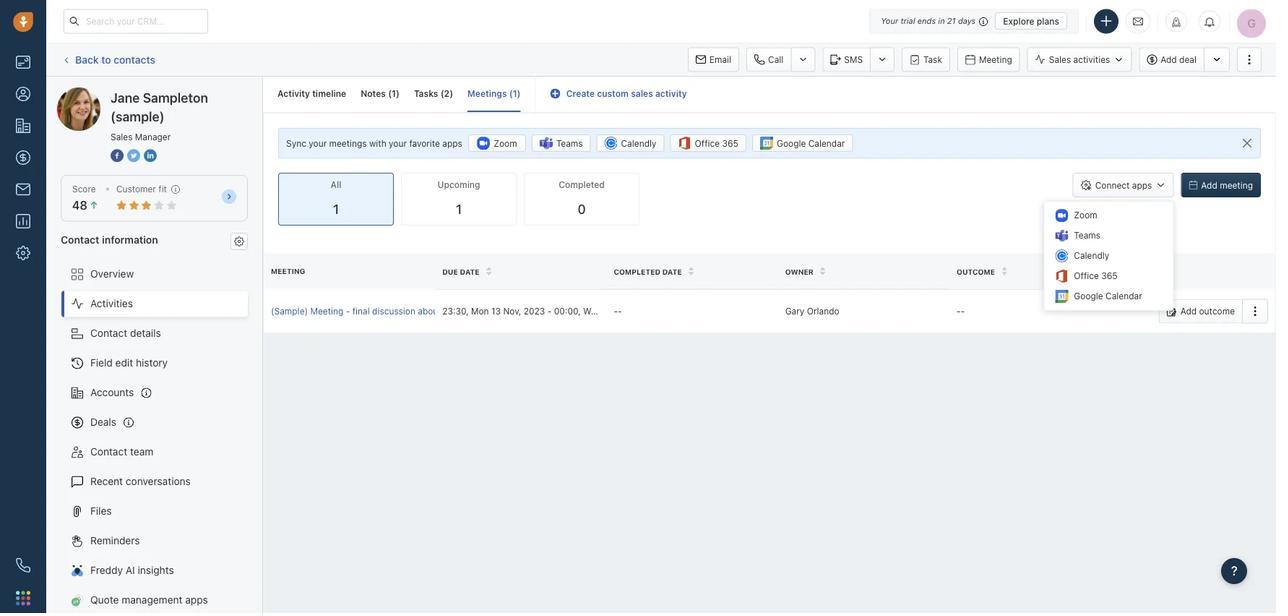 Task type: vqa. For each thing, say whether or not it's contained in the screenshot.
apps to the left
yes



Task type: locate. For each thing, give the bounding box(es) containing it.
1 vertical spatial apps
[[1133, 180, 1153, 190]]

0 horizontal spatial sales
[[111, 132, 133, 142]]

0 horizontal spatial nov,
[[503, 306, 521, 316]]

contact details
[[90, 327, 161, 339]]

2 ( from the left
[[441, 89, 444, 99]]

(sample)
[[164, 87, 205, 99], [111, 108, 165, 124]]

2 vertical spatial apps
[[185, 594, 208, 606]]

meeting left the final
[[310, 306, 344, 316]]

2023 left the '00:00,'
[[524, 306, 545, 316]]

jane sampleton (sample) down "contacts"
[[86, 87, 205, 99]]

0 vertical spatial deal
[[1180, 55, 1197, 65]]

fit
[[159, 184, 167, 194]]

0 horizontal spatial add
[[1161, 55, 1177, 65]]

2 nov, from the left
[[616, 306, 634, 316]]

meeting
[[979, 55, 1013, 65], [271, 267, 305, 275], [310, 306, 344, 316]]

0 vertical spatial zoom
[[494, 138, 517, 148]]

your
[[309, 138, 327, 148], [389, 138, 407, 148]]

1 horizontal spatial sales
[[1049, 55, 1071, 65]]

0 horizontal spatial google
[[777, 138, 806, 148]]

jane inside jane sampleton (sample)
[[111, 90, 140, 105]]

1 right meetings
[[513, 89, 517, 99]]

1 vertical spatial zoom
[[1074, 210, 1098, 220]]

2 vertical spatial meeting
[[310, 306, 344, 316]]

sampleton up manager
[[143, 90, 208, 105]]

files
[[90, 505, 112, 517]]

1 horizontal spatial )
[[450, 89, 453, 99]]

2 date from the left
[[663, 267, 682, 276]]

create custom sales activity link
[[550, 89, 687, 99]]

0 vertical spatial add
[[1161, 55, 1177, 65]]

0 vertical spatial office 365
[[695, 138, 739, 148]]

contact information
[[61, 233, 158, 245]]

facebook circled image
[[111, 147, 124, 163]]

google calendar button
[[753, 135, 853, 152]]

sms button
[[823, 47, 870, 72]]

zoom button
[[468, 135, 526, 152]]

13
[[492, 306, 501, 316]]

jane down "to"
[[86, 87, 108, 99]]

1 - from the left
[[346, 306, 350, 316]]

notes
[[361, 89, 386, 99]]

google calendar
[[777, 138, 845, 148], [1074, 291, 1143, 301]]

the
[[444, 306, 457, 316]]

(sample) meeting - final discussion about the deal
[[271, 306, 477, 316]]

meeting inside button
[[979, 55, 1013, 65]]

email image
[[1133, 15, 1144, 27]]

1 vertical spatial google calendar
[[1074, 291, 1143, 301]]

contact for contact information
[[61, 233, 99, 245]]

0 vertical spatial (sample)
[[164, 87, 205, 99]]

1 horizontal spatial office 365
[[1074, 271, 1118, 281]]

teams down connect
[[1074, 230, 1101, 240]]

recent
[[90, 475, 123, 487]]

sales
[[1049, 55, 1071, 65], [111, 132, 133, 142]]

0 vertical spatial 365
[[722, 138, 739, 148]]

2 horizontal spatial (
[[509, 89, 513, 99]]

)
[[396, 89, 400, 99], [450, 89, 453, 99], [517, 89, 521, 99]]

1 horizontal spatial deal
[[1180, 55, 1197, 65]]

1 -- from the left
[[614, 306, 622, 316]]

1 horizontal spatial office
[[1074, 271, 1099, 281]]

1 horizontal spatial nov,
[[616, 306, 634, 316]]

0 horizontal spatial completed
[[559, 180, 605, 190]]

your right with
[[389, 138, 407, 148]]

deal
[[1180, 55, 1197, 65], [460, 306, 477, 316]]

0 horizontal spatial zoom
[[494, 138, 517, 148]]

upcoming
[[438, 180, 480, 190]]

0 vertical spatial teams
[[557, 138, 583, 148]]

date for due date
[[460, 267, 480, 276]]

customer
[[116, 184, 156, 194]]

zoom
[[494, 138, 517, 148], [1074, 210, 1098, 220]]

--
[[614, 306, 622, 316], [957, 306, 965, 316]]

0 vertical spatial apps
[[443, 138, 463, 148]]

1 horizontal spatial calendly
[[1074, 251, 1110, 261]]

2 - from the left
[[548, 306, 552, 316]]

(sample) meeting - final discussion about the deal link
[[271, 305, 477, 317]]

teams down create
[[557, 138, 583, 148]]

contacts
[[114, 53, 155, 65]]

custom
[[597, 89, 629, 99]]

) right tasks
[[450, 89, 453, 99]]

2 ) from the left
[[450, 89, 453, 99]]

0 horizontal spatial office
[[695, 138, 720, 148]]

apps right management
[[185, 594, 208, 606]]

calendly
[[621, 138, 657, 148], [1074, 251, 1110, 261]]

1 horizontal spatial add
[[1181, 306, 1197, 316]]

2 vertical spatial contact
[[90, 446, 127, 458]]

add for add outcome
[[1181, 306, 1197, 316]]

1 horizontal spatial apps
[[443, 138, 463, 148]]

completed for completed date
[[614, 267, 661, 276]]

date
[[460, 267, 480, 276], [663, 267, 682, 276]]

0 horizontal spatial calendar
[[809, 138, 845, 148]]

( right meetings
[[509, 89, 513, 99]]

(sample) up manager
[[164, 87, 205, 99]]

3 ( from the left
[[509, 89, 513, 99]]

-- right 15
[[614, 306, 622, 316]]

jane
[[86, 87, 108, 99], [111, 90, 140, 105]]

freshworks switcher image
[[16, 591, 30, 605]]

21
[[948, 16, 956, 26]]

0 vertical spatial google calendar
[[777, 138, 845, 148]]

final
[[353, 306, 370, 316]]

0 horizontal spatial google calendar
[[777, 138, 845, 148]]

activities
[[90, 298, 133, 309]]

orlando
[[807, 306, 840, 316]]

meeting down explore on the top right of the page
[[979, 55, 1013, 65]]

google calendar inside button
[[777, 138, 845, 148]]

1 vertical spatial sales
[[111, 132, 133, 142]]

1 vertical spatial contact
[[90, 327, 127, 339]]

meetings ( 1 )
[[468, 89, 521, 99]]

your
[[881, 16, 899, 26]]

apps inside connect apps button
[[1133, 180, 1153, 190]]

in
[[939, 16, 945, 26]]

5 - from the left
[[957, 306, 961, 316]]

your right "sync"
[[309, 138, 327, 148]]

all
[[331, 180, 341, 190]]

( right notes
[[388, 89, 392, 99]]

zoom down the meetings ( 1 )
[[494, 138, 517, 148]]

( for tasks
[[441, 89, 444, 99]]

0 vertical spatial office
[[695, 138, 720, 148]]

apps right connect
[[1133, 180, 1153, 190]]

0 horizontal spatial deal
[[460, 306, 477, 316]]

1 vertical spatial completed
[[614, 267, 661, 276]]

meeting up (sample)
[[271, 267, 305, 275]]

sales left activities
[[1049, 55, 1071, 65]]

phone element
[[9, 551, 38, 580]]

0 vertical spatial completed
[[559, 180, 605, 190]]

tasks
[[414, 89, 438, 99]]

0 horizontal spatial 365
[[722, 138, 739, 148]]

add inside 'button'
[[1202, 180, 1218, 190]]

calendar
[[809, 138, 845, 148], [1106, 291, 1143, 301]]

meetings
[[329, 138, 367, 148]]

1 horizontal spatial meeting
[[310, 306, 344, 316]]

notes ( 1 )
[[361, 89, 400, 99]]

management
[[122, 594, 183, 606]]

0 horizontal spatial --
[[614, 306, 622, 316]]

teams inside button
[[557, 138, 583, 148]]

meetings
[[468, 89, 507, 99]]

mng settings image
[[234, 236, 244, 246]]

1 horizontal spatial --
[[957, 306, 965, 316]]

1 horizontal spatial your
[[389, 138, 407, 148]]

freddy
[[90, 564, 123, 576]]

apps
[[443, 138, 463, 148], [1133, 180, 1153, 190], [185, 594, 208, 606]]

edit
[[115, 357, 133, 369]]

ends
[[918, 16, 936, 26]]

0 vertical spatial google
[[777, 138, 806, 148]]

0 horizontal spatial calendly
[[621, 138, 657, 148]]

(sample) up sales manager
[[111, 108, 165, 124]]

connect
[[1096, 180, 1130, 190]]

23:30,
[[443, 306, 469, 316]]

0 horizontal spatial jane
[[86, 87, 108, 99]]

) right notes
[[396, 89, 400, 99]]

1 vertical spatial teams
[[1074, 230, 1101, 240]]

connect apps
[[1096, 180, 1153, 190]]

0 vertical spatial calendly
[[621, 138, 657, 148]]

2 horizontal spatial apps
[[1133, 180, 1153, 190]]

timeline
[[312, 89, 346, 99]]

-- down outcome
[[957, 306, 965, 316]]

0 horizontal spatial 2023
[[524, 306, 545, 316]]

0 vertical spatial sales
[[1049, 55, 1071, 65]]

add outcome
[[1181, 306, 1235, 316]]

0 vertical spatial calendar
[[809, 138, 845, 148]]

jane sampleton (sample) up manager
[[111, 90, 208, 124]]

2 horizontal spatial add
[[1202, 180, 1218, 190]]

1 vertical spatial google
[[1074, 291, 1104, 301]]

nov, right 15
[[616, 306, 634, 316]]

1 horizontal spatial completed
[[614, 267, 661, 276]]

1 ) from the left
[[396, 89, 400, 99]]

completed
[[559, 180, 605, 190], [614, 267, 661, 276]]

due
[[443, 267, 458, 276]]

6 - from the left
[[961, 306, 965, 316]]

1 horizontal spatial google
[[1074, 291, 1104, 301]]

1 horizontal spatial google calendar
[[1074, 291, 1143, 301]]

2 horizontal spatial )
[[517, 89, 521, 99]]

teams
[[557, 138, 583, 148], [1074, 230, 1101, 240]]

0 horizontal spatial apps
[[185, 594, 208, 606]]

1 date from the left
[[460, 267, 480, 276]]

add deal
[[1161, 55, 1197, 65]]

3 ) from the left
[[517, 89, 521, 99]]

1 horizontal spatial date
[[663, 267, 682, 276]]

23:30, mon 13 nov, 2023 - 00:00, wed 15 nov, 2023
[[443, 306, 658, 316]]

nov, right 13 on the left of the page
[[503, 306, 521, 316]]

1 horizontal spatial (
[[441, 89, 444, 99]]

2 vertical spatial add
[[1181, 306, 1197, 316]]

sales up facebook circled image
[[111, 132, 133, 142]]

activity
[[656, 89, 687, 99]]

1
[[392, 89, 396, 99], [513, 89, 517, 99], [333, 201, 339, 217], [456, 201, 462, 217]]

manager
[[135, 132, 171, 142]]

nov,
[[503, 306, 521, 316], [616, 306, 634, 316]]

0 horizontal spatial teams
[[557, 138, 583, 148]]

0 vertical spatial meeting
[[979, 55, 1013, 65]]

2023 right 15
[[636, 306, 658, 316]]

plans
[[1037, 16, 1060, 26]]

1 horizontal spatial zoom
[[1074, 210, 1098, 220]]

recent conversations
[[90, 475, 191, 487]]

contact up recent
[[90, 446, 127, 458]]

1 vertical spatial meeting
[[271, 267, 305, 275]]

0 horizontal spatial date
[[460, 267, 480, 276]]

1 horizontal spatial teams
[[1074, 230, 1101, 240]]

) for meetings ( 1 )
[[517, 89, 521, 99]]

zoom down connect
[[1074, 210, 1098, 220]]

0 horizontal spatial (
[[388, 89, 392, 99]]

contact down 48
[[61, 233, 99, 245]]

0 vertical spatial contact
[[61, 233, 99, 245]]

quote management apps
[[90, 594, 208, 606]]

explore plans
[[1004, 16, 1060, 26]]

sampleton down "contacts"
[[111, 87, 161, 99]]

) right meetings
[[517, 89, 521, 99]]

1 vertical spatial (sample)
[[111, 108, 165, 124]]

sales activities button
[[1028, 47, 1139, 72], [1028, 47, 1132, 72]]

1 ( from the left
[[388, 89, 392, 99]]

contact down the activities
[[90, 327, 127, 339]]

1 vertical spatial calendar
[[1106, 291, 1143, 301]]

1 vertical spatial add
[[1202, 180, 1218, 190]]

1 horizontal spatial 365
[[1102, 271, 1118, 281]]

0 horizontal spatial office 365
[[695, 138, 739, 148]]

1 horizontal spatial 2023
[[636, 306, 658, 316]]

office 365 inside office 365 button
[[695, 138, 739, 148]]

0 horizontal spatial )
[[396, 89, 400, 99]]

0 horizontal spatial your
[[309, 138, 327, 148]]

2 horizontal spatial meeting
[[979, 55, 1013, 65]]

explore
[[1004, 16, 1035, 26]]

48 button
[[72, 199, 99, 212]]

1 vertical spatial office
[[1074, 271, 1099, 281]]

jane down "contacts"
[[111, 90, 140, 105]]

( right tasks
[[441, 89, 444, 99]]

1 horizontal spatial jane
[[111, 90, 140, 105]]

apps right favorite
[[443, 138, 463, 148]]

office 365
[[695, 138, 739, 148], [1074, 271, 1118, 281]]



Task type: describe. For each thing, give the bounding box(es) containing it.
activity
[[278, 89, 310, 99]]

connect apps button
[[1073, 173, 1174, 197]]

sales for sales activities
[[1049, 55, 1071, 65]]

00:00,
[[554, 306, 581, 316]]

sales activities
[[1049, 55, 1111, 65]]

back
[[75, 53, 99, 65]]

sampleton inside jane sampleton (sample)
[[143, 90, 208, 105]]

calendar inside button
[[809, 138, 845, 148]]

1 horizontal spatial calendar
[[1106, 291, 1143, 301]]

2 -- from the left
[[957, 306, 965, 316]]

due date
[[443, 267, 480, 276]]

google inside button
[[777, 138, 806, 148]]

conversations
[[126, 475, 191, 487]]

1 nov, from the left
[[503, 306, 521, 316]]

1 vertical spatial calendly
[[1074, 251, 1110, 261]]

to
[[101, 53, 111, 65]]

teams button
[[532, 135, 591, 152]]

completed for completed
[[559, 180, 605, 190]]

explore plans link
[[996, 12, 1068, 30]]

team
[[130, 446, 154, 458]]

task button
[[902, 47, 951, 72]]

days
[[958, 16, 976, 26]]

1 down the all
[[333, 201, 339, 217]]

outcome
[[1200, 306, 1235, 316]]

1 2023 from the left
[[524, 306, 545, 316]]

tasks ( 2 )
[[414, 89, 453, 99]]

back to contacts
[[75, 53, 155, 65]]

email
[[710, 55, 732, 65]]

sync
[[286, 138, 306, 148]]

deals
[[90, 416, 116, 428]]

email button
[[688, 47, 740, 72]]

date for completed date
[[663, 267, 682, 276]]

) for notes ( 1 )
[[396, 89, 400, 99]]

field
[[90, 357, 113, 369]]

call button
[[747, 47, 791, 72]]

sales
[[631, 89, 653, 99]]

calendly button
[[597, 135, 665, 152]]

with
[[369, 138, 387, 148]]

trial
[[901, 16, 916, 26]]

mon
[[471, 306, 489, 316]]

details
[[130, 327, 161, 339]]

overview
[[90, 268, 134, 280]]

2 2023 from the left
[[636, 306, 658, 316]]

add meeting
[[1202, 180, 1253, 190]]

outcome
[[957, 267, 995, 276]]

add deal button
[[1139, 47, 1204, 72]]

activities
[[1074, 55, 1111, 65]]

activity timeline
[[278, 89, 346, 99]]

information
[[102, 233, 158, 245]]

0 horizontal spatial meeting
[[271, 267, 305, 275]]

gary
[[786, 306, 805, 316]]

3 - from the left
[[614, 306, 618, 316]]

history
[[136, 357, 168, 369]]

( for meetings
[[509, 89, 513, 99]]

deal inside button
[[1180, 55, 1197, 65]]

365 inside button
[[722, 138, 739, 148]]

accounts
[[90, 386, 134, 398]]

contact for contact team
[[90, 446, 127, 458]]

1 vertical spatial office 365
[[1074, 271, 1118, 281]]

calendly inside button
[[621, 138, 657, 148]]

back to contacts link
[[61, 48, 156, 71]]

add for add deal
[[1161, 55, 1177, 65]]

4 - from the left
[[618, 306, 622, 316]]

meeting
[[1220, 180, 1253, 190]]

) for tasks ( 2 )
[[450, 89, 453, 99]]

create custom sales activity
[[567, 89, 687, 99]]

1 your from the left
[[309, 138, 327, 148]]

contact for contact details
[[90, 327, 127, 339]]

2 your from the left
[[389, 138, 407, 148]]

call link
[[747, 47, 791, 72]]

insights
[[138, 564, 174, 576]]

freddy ai insights
[[90, 564, 174, 576]]

owner
[[786, 267, 814, 276]]

gary orlando
[[786, 306, 840, 316]]

( for notes
[[388, 89, 392, 99]]

your trial ends in 21 days
[[881, 16, 976, 26]]

sales for sales manager
[[111, 132, 133, 142]]

favorite
[[409, 138, 440, 148]]

task
[[924, 55, 943, 65]]

office inside button
[[695, 138, 720, 148]]

customer fit
[[116, 184, 167, 194]]

quote
[[90, 594, 119, 606]]

15
[[604, 306, 613, 316]]

2
[[444, 89, 450, 99]]

ai
[[126, 564, 135, 576]]

create
[[567, 89, 595, 99]]

about
[[418, 306, 441, 316]]

zoom inside "button"
[[494, 138, 517, 148]]

linkedin circled image
[[144, 147, 157, 163]]

1 down upcoming
[[456, 201, 462, 217]]

1 right notes
[[392, 89, 396, 99]]

sync your meetings with your favorite apps
[[286, 138, 463, 148]]

add outcome button
[[1159, 299, 1243, 323]]

sales manager
[[111, 132, 171, 142]]

wed
[[583, 306, 602, 316]]

call
[[768, 55, 784, 65]]

phone image
[[16, 558, 30, 573]]

twitter circled image
[[127, 147, 140, 163]]

1 vertical spatial 365
[[1102, 271, 1118, 281]]

field edit history
[[90, 357, 168, 369]]

1 vertical spatial deal
[[460, 306, 477, 316]]

Search your CRM... text field
[[64, 9, 208, 34]]

(sample)
[[271, 306, 308, 316]]

connect apps button
[[1073, 173, 1174, 197]]

meeting button
[[958, 47, 1021, 72]]

add for add meeting
[[1202, 180, 1218, 190]]

discussion
[[372, 306, 416, 316]]



